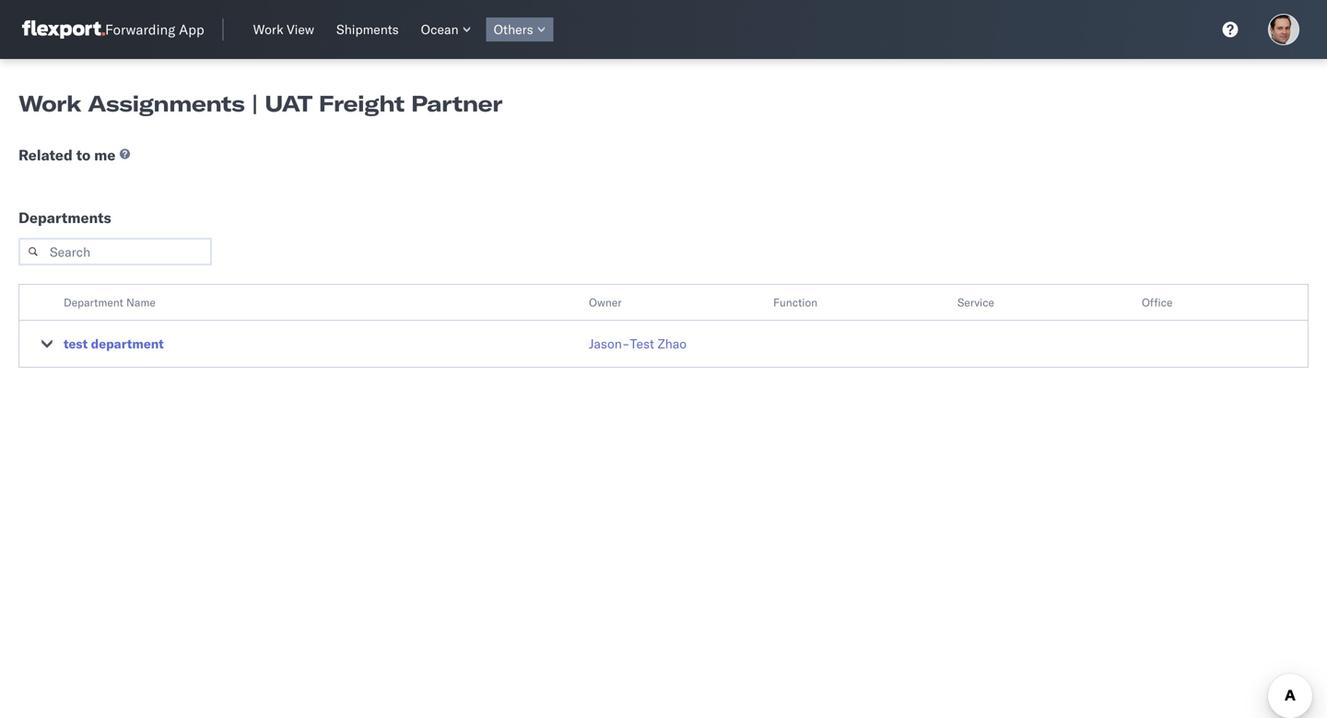 Task type: vqa. For each thing, say whether or not it's contained in the screenshot.
search shipments (/) text box
no



Task type: locate. For each thing, give the bounding box(es) containing it.
jason-test zhao link
[[589, 335, 687, 353]]

uat
[[265, 89, 312, 117]]

1 horizontal spatial work
[[253, 21, 284, 37]]

function
[[774, 296, 818, 309]]

work up "related"
[[18, 89, 81, 117]]

view
[[287, 21, 314, 37]]

others button
[[487, 18, 554, 41]]

department name
[[64, 296, 156, 309]]

others
[[494, 21, 534, 37]]

work for work view
[[253, 21, 284, 37]]

work left view
[[253, 21, 284, 37]]

owner
[[589, 296, 622, 309]]

work
[[253, 21, 284, 37], [18, 89, 81, 117]]

related
[[18, 146, 73, 164]]

flexport. image
[[22, 20, 105, 39]]

0 horizontal spatial work
[[18, 89, 81, 117]]

1 vertical spatial work
[[18, 89, 81, 117]]

to
[[76, 146, 91, 164]]

work view link
[[246, 18, 322, 41]]

forwarding app
[[105, 21, 204, 38]]

0 vertical spatial work
[[253, 21, 284, 37]]

partner
[[411, 89, 503, 117]]

test
[[630, 336, 655, 352]]

me
[[94, 146, 116, 164]]

ocean
[[421, 21, 459, 37]]

work for work assignments | uat freight partner
[[18, 89, 81, 117]]

forwarding app link
[[22, 20, 204, 39]]



Task type: describe. For each thing, give the bounding box(es) containing it.
test department link
[[64, 335, 164, 353]]

related to me
[[18, 146, 116, 164]]

jason-
[[589, 336, 630, 352]]

department
[[64, 296, 123, 309]]

department
[[91, 336, 164, 352]]

Search text field
[[18, 238, 212, 266]]

assignments
[[88, 89, 245, 117]]

jason-test zhao
[[589, 336, 687, 352]]

service
[[958, 296, 995, 309]]

freight
[[319, 89, 405, 117]]

work view
[[253, 21, 314, 37]]

shipments
[[337, 21, 399, 37]]

work assignments | uat freight partner
[[18, 89, 503, 117]]

test department
[[64, 336, 164, 352]]

shipments link
[[329, 18, 406, 41]]

office
[[1143, 296, 1173, 309]]

|
[[251, 89, 258, 117]]

forwarding
[[105, 21, 175, 38]]

name
[[126, 296, 156, 309]]

test
[[64, 336, 88, 352]]

ocean button
[[414, 18, 479, 41]]

app
[[179, 21, 204, 38]]

departments
[[18, 208, 111, 227]]

zhao
[[658, 336, 687, 352]]



